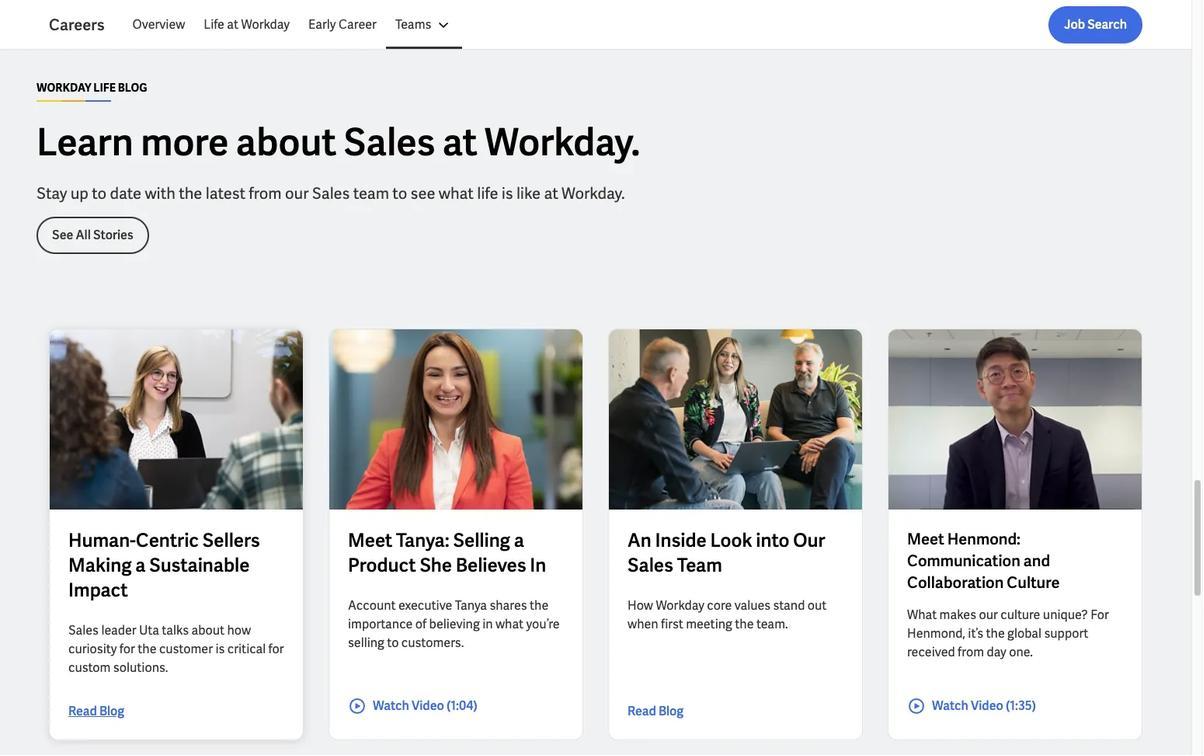 Task type: locate. For each thing, give the bounding box(es) containing it.
1 horizontal spatial is
[[502, 183, 513, 203]]

early career link
[[299, 6, 386, 44]]

see
[[52, 227, 73, 243]]

read the workday life blog image for sellers
[[50, 329, 303, 510]]

1 horizontal spatial our
[[979, 607, 998, 623]]

the inside how workday core values stand out when first meeting the team.
[[735, 616, 754, 633]]

early career
[[308, 16, 377, 33]]

uta
[[139, 623, 159, 639]]

read for an inside look into our sales team
[[628, 703, 656, 720]]

0 horizontal spatial from
[[249, 183, 282, 203]]

teams button
[[386, 6, 463, 44]]

meet inside meet henmond: communication and collaboration culture
[[907, 529, 944, 550]]

1 horizontal spatial meet
[[907, 529, 944, 550]]

account executive tanya shares the importance of believing in what you're selling to customers.
[[348, 598, 560, 651]]

job search
[[1065, 16, 1127, 33]]

1 horizontal spatial read the workday life blog image
[[609, 329, 862, 510]]

2 watch from the left
[[932, 698, 969, 714]]

at right like
[[544, 183, 558, 203]]

date
[[110, 183, 141, 203]]

workday
[[241, 16, 290, 33], [37, 81, 91, 95], [656, 598, 705, 614]]

2 read blog from the left
[[628, 703, 684, 720]]

watch video (1:04) link
[[348, 697, 477, 716]]

an inside look into our sales team
[[628, 529, 825, 578]]

communication
[[907, 551, 1021, 571]]

1 watch from the left
[[373, 698, 409, 714]]

at
[[227, 16, 239, 33], [443, 118, 477, 166], [544, 183, 558, 203]]

first
[[661, 616, 683, 633]]

2 for from the left
[[268, 641, 284, 658]]

workday. up like
[[485, 118, 640, 166]]

menu containing overview
[[123, 6, 463, 44]]

1 vertical spatial is
[[215, 641, 225, 658]]

0 horizontal spatial meet
[[348, 529, 393, 553]]

2 video from the left
[[971, 698, 1004, 714]]

1 vertical spatial life
[[93, 81, 116, 95]]

sales down an
[[628, 553, 673, 578]]

is left critical
[[215, 641, 225, 658]]

what makes our culture unique? for henmond, it's the global support received from day one.
[[907, 607, 1109, 661]]

executive
[[399, 598, 452, 614]]

video left (1:35)
[[971, 698, 1004, 714]]

solutions.
[[113, 660, 168, 676]]

for
[[1091, 607, 1109, 623]]

sales leader uta talks about how curiosity for the customer is critical for custom solutions.
[[68, 623, 284, 676]]

1 horizontal spatial read blog link
[[628, 703, 684, 721]]

for right critical
[[268, 641, 284, 658]]

2 read from the left
[[628, 703, 656, 720]]

meet henmond: communication and collaboration culture
[[907, 529, 1060, 593]]

the down values
[[735, 616, 754, 633]]

workday up first
[[656, 598, 705, 614]]

2 vertical spatial at
[[544, 183, 558, 203]]

0 horizontal spatial watch
[[373, 698, 409, 714]]

at up 'life'
[[443, 118, 477, 166]]

life up learn in the top of the page
[[93, 81, 116, 95]]

0 vertical spatial what
[[439, 183, 474, 203]]

2 horizontal spatial workday
[[656, 598, 705, 614]]

1 vertical spatial a
[[135, 553, 146, 578]]

1 horizontal spatial watch
[[932, 698, 969, 714]]

about up stay up to date with the latest from our sales team to see what life is like at workday.
[[236, 118, 336, 166]]

in
[[483, 616, 493, 633]]

1 vertical spatial about
[[191, 623, 225, 639]]

1 vertical spatial workday.
[[562, 183, 625, 203]]

0 vertical spatial workday
[[241, 16, 290, 33]]

menu
[[123, 6, 463, 44]]

sales inside an inside look into our sales team
[[628, 553, 673, 578]]

1 horizontal spatial a
[[514, 529, 524, 553]]

video left (1:04)
[[412, 698, 444, 714]]

1 horizontal spatial video
[[971, 698, 1004, 714]]

0 horizontal spatial read blog
[[68, 703, 124, 720]]

tanya:
[[396, 529, 450, 553]]

1 vertical spatial at
[[443, 118, 477, 166]]

to down importance
[[387, 635, 399, 651]]

workday. right like
[[562, 183, 625, 203]]

careers link
[[49, 14, 123, 36]]

life inside menu
[[204, 16, 224, 33]]

sales up the curiosity
[[68, 623, 99, 639]]

the
[[179, 183, 202, 203], [530, 598, 549, 614], [735, 616, 754, 633], [986, 626, 1005, 642], [138, 641, 157, 658]]

1 horizontal spatial at
[[443, 118, 477, 166]]

read blog link
[[68, 703, 124, 721], [628, 703, 684, 721]]

meet inside meet tanya: selling a product she believes in
[[348, 529, 393, 553]]

the down uta
[[138, 641, 157, 658]]

our
[[793, 529, 825, 553]]

watch
[[373, 698, 409, 714], [932, 698, 969, 714]]

with
[[145, 183, 175, 203]]

workday left early on the top of page
[[241, 16, 290, 33]]

how
[[628, 598, 653, 614]]

blog for human-centric sellers making a sustainable impact
[[99, 703, 124, 720]]

workday.
[[485, 118, 640, 166], [562, 183, 625, 203]]

critical
[[227, 641, 266, 658]]

job
[[1065, 16, 1085, 33]]

life right overview
[[204, 16, 224, 33]]

it's
[[968, 626, 984, 642]]

overview link
[[123, 6, 194, 44]]

the up you're
[[530, 598, 549, 614]]

1 vertical spatial our
[[979, 607, 998, 623]]

0 horizontal spatial about
[[191, 623, 225, 639]]

1 read blog from the left
[[68, 703, 124, 720]]

more
[[141, 118, 229, 166]]

list containing overview
[[123, 6, 1143, 44]]

meet up communication
[[907, 529, 944, 550]]

1 horizontal spatial read
[[628, 703, 656, 720]]

0 vertical spatial a
[[514, 529, 524, 553]]

sales
[[344, 118, 435, 166], [312, 183, 350, 203], [628, 553, 673, 578], [68, 623, 99, 639]]

to
[[92, 183, 107, 203], [393, 183, 407, 203], [387, 635, 399, 651]]

from right 'latest'
[[249, 183, 282, 203]]

0 horizontal spatial video
[[412, 698, 444, 714]]

making
[[68, 553, 132, 578]]

1 vertical spatial what
[[496, 616, 524, 633]]

our inside what makes our culture unique? for henmond, it's the global support received from day one.
[[979, 607, 998, 623]]

a inside the human-centric sellers making a sustainable impact
[[135, 553, 146, 578]]

to inside 'account executive tanya shares the importance of believing in what you're selling to customers.'
[[387, 635, 399, 651]]

the inside sales leader uta talks about how curiosity for the customer is critical for custom solutions.
[[138, 641, 157, 658]]

importance
[[348, 616, 413, 633]]

watch down selling
[[373, 698, 409, 714]]

1 horizontal spatial life
[[204, 16, 224, 33]]

meet up product
[[348, 529, 393, 553]]

from down it's
[[958, 644, 984, 661]]

1 horizontal spatial about
[[236, 118, 336, 166]]

our
[[285, 183, 309, 203], [979, 607, 998, 623]]

watch down received
[[932, 698, 969, 714]]

talks
[[162, 623, 189, 639]]

1 horizontal spatial read blog
[[628, 703, 684, 720]]

1 read from the left
[[68, 703, 97, 720]]

0 horizontal spatial at
[[227, 16, 239, 33]]

2 vertical spatial workday
[[656, 598, 705, 614]]

day
[[987, 644, 1007, 661]]

meet for meet tanya: selling a product she believes in
[[348, 529, 393, 553]]

1 read blog link from the left
[[68, 703, 124, 721]]

henmond:
[[948, 529, 1021, 550]]

from inside what makes our culture unique? for henmond, it's the global support received from day one.
[[958, 644, 984, 661]]

support
[[1044, 626, 1089, 642]]

a down centric
[[135, 553, 146, 578]]

1 horizontal spatial from
[[958, 644, 984, 661]]

1 horizontal spatial for
[[268, 641, 284, 658]]

0 horizontal spatial read blog link
[[68, 703, 124, 721]]

0 vertical spatial our
[[285, 183, 309, 203]]

0 horizontal spatial workday
[[37, 81, 91, 95]]

the right with
[[179, 183, 202, 203]]

0 vertical spatial life
[[204, 16, 224, 33]]

1 read the workday life blog image from the left
[[50, 329, 303, 510]]

when
[[628, 616, 658, 633]]

2 horizontal spatial at
[[544, 183, 558, 203]]

a right selling
[[514, 529, 524, 553]]

is
[[502, 183, 513, 203], [215, 641, 225, 658]]

blog for an inside look into our sales team
[[659, 703, 684, 720]]

0 horizontal spatial read
[[68, 703, 97, 720]]

1 vertical spatial from
[[958, 644, 984, 661]]

1 horizontal spatial what
[[496, 616, 524, 633]]

is right 'life'
[[502, 183, 513, 203]]

stay up to date with the latest from our sales team to see what life is like at workday.
[[37, 183, 625, 203]]

2 read blog link from the left
[[628, 703, 684, 721]]

read the workday life blog image
[[50, 329, 303, 510], [609, 329, 862, 510]]

all
[[76, 227, 91, 243]]

leader
[[101, 623, 136, 639]]

0 horizontal spatial is
[[215, 641, 225, 658]]

our up it's
[[979, 607, 998, 623]]

customers.
[[402, 635, 464, 651]]

workday up learn in the top of the page
[[37, 81, 91, 95]]

impact
[[68, 578, 128, 602]]

learn
[[37, 118, 133, 166]]

blog
[[118, 81, 147, 95], [99, 703, 124, 720], [659, 703, 684, 720]]

unique?
[[1043, 607, 1088, 623]]

0 horizontal spatial read the workday life blog image
[[50, 329, 303, 510]]

what left 'life'
[[439, 183, 474, 203]]

0 vertical spatial at
[[227, 16, 239, 33]]

0 horizontal spatial for
[[120, 641, 135, 658]]

how
[[227, 623, 251, 639]]

selling
[[348, 635, 384, 651]]

a
[[514, 529, 524, 553], [135, 553, 146, 578]]

meet
[[348, 529, 393, 553], [907, 529, 944, 550]]

1 video from the left
[[412, 698, 444, 714]]

1 vertical spatial workday
[[37, 81, 91, 95]]

what
[[439, 183, 474, 203], [496, 616, 524, 633]]

our down learn more about sales at workday.
[[285, 183, 309, 203]]

human-
[[68, 529, 136, 553]]

meet tanya: selling a product she believes in
[[348, 529, 546, 578]]

what down "shares"
[[496, 616, 524, 633]]

1 horizontal spatial workday
[[241, 16, 290, 33]]

early
[[308, 16, 336, 33]]

2 read the workday life blog image from the left
[[609, 329, 862, 510]]

see all stories
[[52, 227, 133, 243]]

watch for product
[[373, 698, 409, 714]]

at right overview
[[227, 16, 239, 33]]

job search link
[[1049, 6, 1143, 44]]

is inside sales leader uta talks about how curiosity for the customer is critical for custom solutions.
[[215, 641, 225, 658]]

careers
[[49, 15, 105, 35]]

0 horizontal spatial a
[[135, 553, 146, 578]]

values
[[735, 598, 771, 614]]

about up the customer
[[191, 623, 225, 639]]

from
[[249, 183, 282, 203], [958, 644, 984, 661]]

read
[[68, 703, 97, 720], [628, 703, 656, 720]]

list
[[123, 6, 1143, 44]]

the up day
[[986, 626, 1005, 642]]

0 vertical spatial from
[[249, 183, 282, 203]]

for down leader
[[120, 641, 135, 658]]

0 horizontal spatial life
[[93, 81, 116, 95]]

collaboration
[[907, 573, 1004, 593]]

you're
[[526, 616, 560, 633]]



Task type: describe. For each thing, give the bounding box(es) containing it.
one.
[[1009, 644, 1033, 661]]

product
[[348, 553, 416, 578]]

video for collaboration
[[971, 698, 1004, 714]]

the inside what makes our culture unique? for henmond, it's the global support received from day one.
[[986, 626, 1005, 642]]

workday life blog
[[37, 81, 147, 95]]

workday inside how workday core values stand out when first meeting the team.
[[656, 598, 705, 614]]

what
[[907, 607, 937, 623]]

read blog link for impact
[[68, 703, 124, 721]]

an
[[628, 529, 652, 553]]

at inside list
[[227, 16, 239, 33]]

career
[[339, 16, 377, 33]]

stories
[[93, 227, 133, 243]]

see
[[411, 183, 435, 203]]

core
[[707, 598, 732, 614]]

read blog link for team
[[628, 703, 684, 721]]

custom
[[68, 660, 111, 676]]

search
[[1088, 16, 1127, 33]]

to right up
[[92, 183, 107, 203]]

into
[[756, 529, 790, 553]]

in
[[530, 553, 546, 578]]

curiosity
[[68, 641, 117, 658]]

video for product
[[412, 698, 444, 714]]

learn more about sales at workday.
[[37, 118, 640, 166]]

1 for from the left
[[120, 641, 135, 658]]

centric
[[136, 529, 199, 553]]

0 horizontal spatial what
[[439, 183, 474, 203]]

latest
[[206, 183, 245, 203]]

sellers
[[203, 529, 260, 553]]

teams
[[395, 16, 431, 33]]

overview
[[133, 16, 185, 33]]

(1:35)
[[1006, 698, 1036, 714]]

read blog for team
[[628, 703, 684, 720]]

stand
[[773, 598, 805, 614]]

a inside meet tanya: selling a product she believes in
[[514, 529, 524, 553]]

watch video (1:35)
[[932, 698, 1036, 714]]

human-centric sellers making a sustainable impact
[[68, 529, 260, 602]]

life at workday
[[204, 16, 290, 33]]

customer
[[159, 641, 213, 658]]

life at workday link
[[194, 6, 299, 44]]

account
[[348, 598, 396, 614]]

how workday core values stand out when first meeting the team.
[[628, 598, 827, 633]]

look
[[710, 529, 752, 553]]

believing
[[429, 616, 480, 633]]

0 vertical spatial is
[[502, 183, 513, 203]]

received
[[907, 644, 955, 661]]

what inside 'account executive tanya shares the importance of believing in what you're selling to customers.'
[[496, 616, 524, 633]]

like
[[517, 183, 541, 203]]

makes
[[940, 607, 977, 623]]

meet for meet henmond: communication and collaboration culture
[[907, 529, 944, 550]]

about inside sales leader uta talks about how curiosity for the customer is critical for custom solutions.
[[191, 623, 225, 639]]

watch video (1:35) link
[[907, 697, 1036, 716]]

henmond,
[[907, 626, 966, 642]]

see all stories link
[[37, 217, 149, 254]]

sales left team
[[312, 183, 350, 203]]

team.
[[757, 616, 788, 633]]

global
[[1008, 626, 1042, 642]]

up
[[70, 183, 88, 203]]

(1:04)
[[447, 698, 477, 714]]

believes
[[456, 553, 526, 578]]

watch the workday life image
[[329, 329, 583, 510]]

watch for collaboration
[[932, 698, 969, 714]]

read blog for impact
[[68, 703, 124, 720]]

meeting
[[686, 616, 732, 633]]

out
[[808, 598, 827, 614]]

selling
[[453, 529, 510, 553]]

the inside 'account executive tanya shares the importance of believing in what you're selling to customers.'
[[530, 598, 549, 614]]

sales up team
[[344, 118, 435, 166]]

culture
[[1001, 607, 1041, 623]]

stay
[[37, 183, 67, 203]]

of
[[415, 616, 427, 633]]

life
[[477, 183, 498, 203]]

watch video (1:04)
[[373, 698, 477, 714]]

and
[[1024, 551, 1050, 571]]

team
[[677, 553, 722, 578]]

inside
[[655, 529, 707, 553]]

0 horizontal spatial our
[[285, 183, 309, 203]]

team
[[353, 183, 389, 203]]

she
[[420, 553, 452, 578]]

0 vertical spatial about
[[236, 118, 336, 166]]

0 vertical spatial workday.
[[485, 118, 640, 166]]

read for human-centric sellers making a sustainable impact
[[68, 703, 97, 720]]

sales inside sales leader uta talks about how curiosity for the customer is critical for custom solutions.
[[68, 623, 99, 639]]

to left the see
[[393, 183, 407, 203]]

read the workday life blog image for look
[[609, 329, 862, 510]]



Task type: vqa. For each thing, say whether or not it's contained in the screenshot.
Teams popup button
yes



